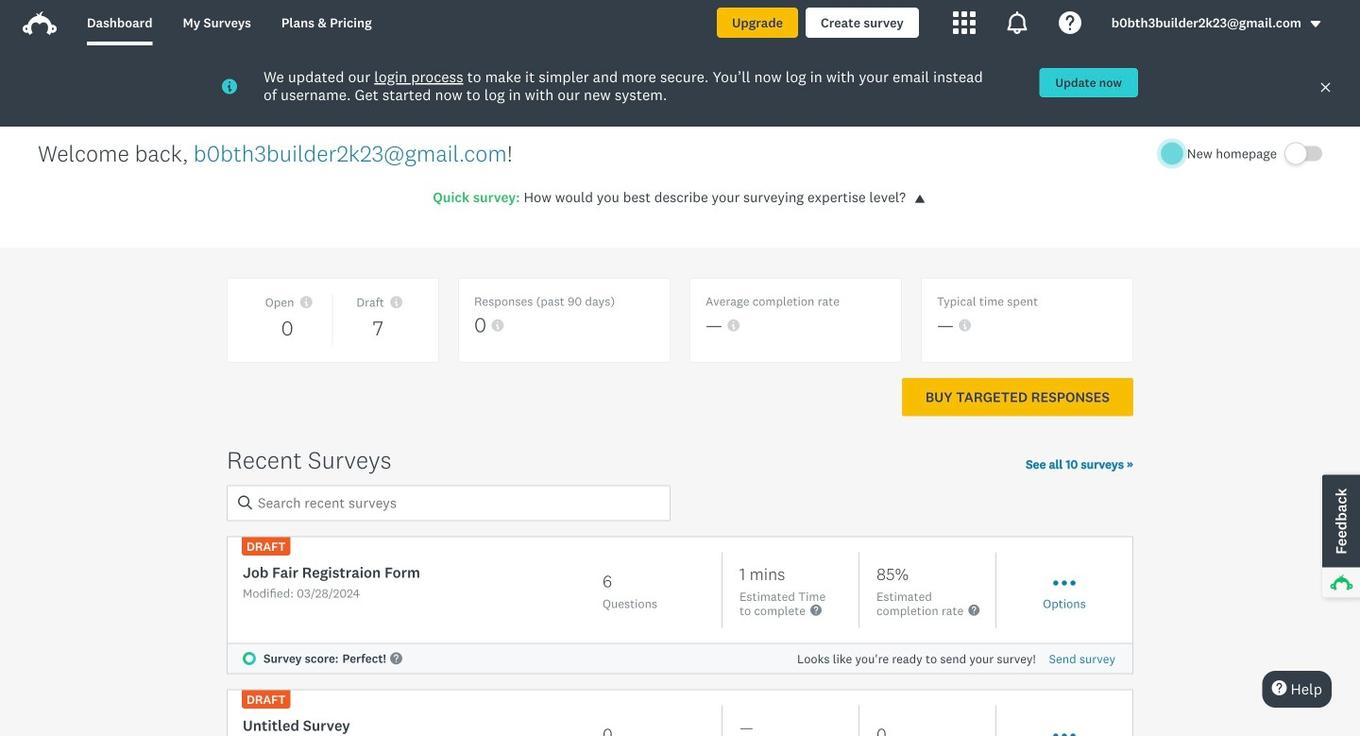 Task type: describe. For each thing, give the bounding box(es) containing it.
surveymonkey logo image
[[23, 11, 57, 35]]

2 products icon image from the left
[[1006, 11, 1029, 34]]

Search recent surveys text field
[[227, 485, 671, 521]]

dropdown arrow image
[[1310, 17, 1323, 31]]

1 products icon image from the left
[[953, 11, 976, 34]]

x image
[[1320, 81, 1332, 94]]



Task type: locate. For each thing, give the bounding box(es) containing it.
1 horizontal spatial products icon image
[[1006, 11, 1029, 34]]

help icon image
[[1059, 11, 1082, 34]]

None field
[[227, 485, 671, 521]]

0 horizontal spatial products icon image
[[953, 11, 976, 34]]

products icon image
[[953, 11, 976, 34], [1006, 11, 1029, 34]]



